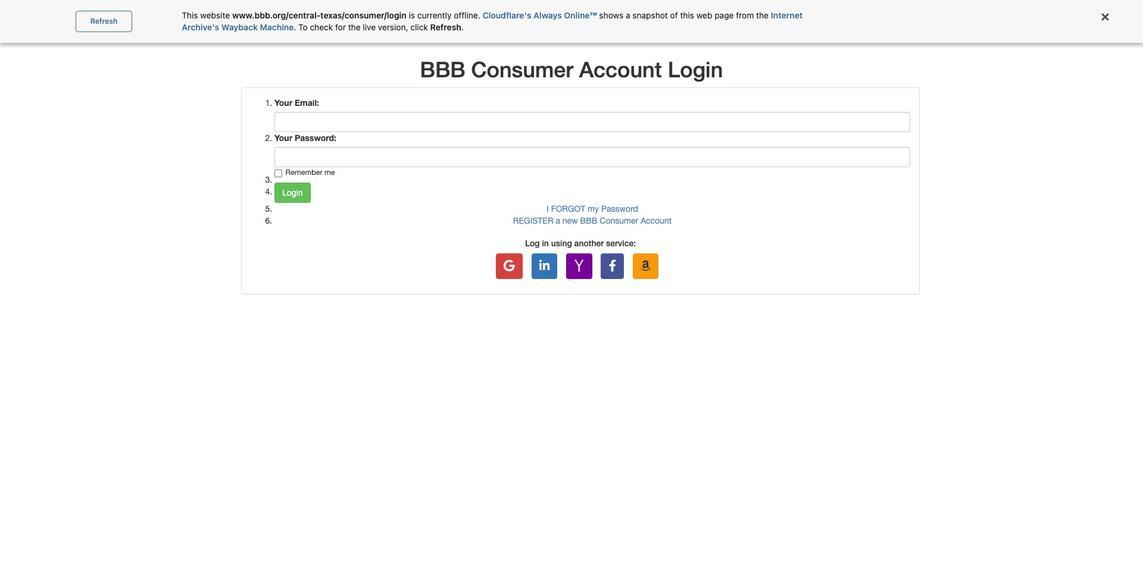 Task type: vqa. For each thing, say whether or not it's contained in the screenshot.
refresh link
yes



Task type: describe. For each thing, give the bounding box(es) containing it.
1 horizontal spatial refresh
[[430, 22, 461, 32]]

website
[[200, 10, 230, 20]]

online™
[[564, 10, 597, 20]]

forgot
[[551, 204, 585, 213]]

your email:
[[274, 97, 319, 108]]

password
[[601, 204, 638, 213]]

linkedin image
[[539, 260, 550, 272]]

log
[[525, 238, 540, 248]]

login
[[668, 57, 723, 82]]

archive's
[[182, 22, 219, 32]]

bbb inside i forgot my password register a new bbb consumer account
[[580, 216, 597, 225]]

internet
[[771, 10, 803, 20]]

is
[[409, 10, 415, 20]]

0 horizontal spatial the
[[348, 22, 361, 32]]

0 vertical spatial the
[[756, 10, 769, 20]]

in
[[542, 238, 549, 248]]

another
[[574, 238, 604, 248]]

live
[[363, 22, 376, 32]]

cloudflare's always online™ link
[[483, 10, 597, 20]]

texas/consumer/login
[[320, 10, 406, 20]]

shows
[[599, 10, 623, 20]]

refresh link
[[75, 11, 132, 32]]

log in using another service:
[[525, 238, 636, 248]]

wayback
[[221, 22, 258, 32]]

www.bbb.org/central-
[[232, 10, 320, 20]]

0 vertical spatial consumer
[[471, 57, 573, 82]]

i forgot my password link
[[547, 204, 638, 213]]

refresh inside refresh link
[[90, 17, 118, 26]]

your password:
[[274, 133, 336, 143]]

internet archive's wayback machine
[[182, 10, 803, 32]]

register a new bbb consumer account link
[[513, 216, 672, 225]]

register
[[513, 216, 553, 225]]

my
[[588, 204, 599, 213]]

yahoo image
[[574, 260, 584, 272]]

version,
[[378, 22, 408, 32]]

this
[[182, 10, 198, 20]]

cloudflare's
[[483, 10, 531, 20]]

new
[[562, 216, 578, 225]]

machine
[[260, 22, 294, 32]]

service:
[[606, 238, 636, 248]]

check
[[310, 22, 333, 32]]

google image
[[503, 260, 515, 272]]

this website www.bbb.org/central-texas/consumer/login is currently offline. cloudflare's always online™ shows a snapshot of this web page from the
[[182, 10, 771, 20]]



Task type: locate. For each thing, give the bounding box(es) containing it.
1 horizontal spatial a
[[626, 10, 630, 20]]

web
[[696, 10, 712, 20]]

the
[[756, 10, 769, 20], [348, 22, 361, 32]]

for
[[335, 22, 346, 32]]

1 vertical spatial your
[[274, 133, 292, 143]]

. to check for the live version, click refresh .
[[294, 22, 464, 32]]

1 vertical spatial consumer
[[600, 216, 638, 225]]

snapshot
[[632, 10, 668, 20]]

consumer down password
[[600, 216, 638, 225]]

.
[[294, 22, 296, 32], [461, 22, 464, 32]]

account
[[579, 57, 662, 82], [641, 216, 672, 225]]

refresh
[[90, 17, 118, 26], [430, 22, 461, 32]]

remember
[[285, 168, 322, 177]]

a left new
[[556, 216, 560, 225]]

to
[[298, 22, 308, 32]]

click
[[410, 22, 428, 32]]

page
[[715, 10, 734, 20]]

your for your email:
[[274, 97, 292, 108]]

email:
[[295, 97, 319, 108]]

me
[[325, 168, 335, 177]]

None submit
[[274, 183, 311, 203]]

None text field
[[274, 112, 910, 132]]

None checkbox
[[274, 169, 282, 177]]

0 horizontal spatial consumer
[[471, 57, 573, 82]]

remember me
[[283, 168, 335, 177]]

always
[[534, 10, 562, 20]]

1 horizontal spatial consumer
[[600, 216, 638, 225]]

consumer
[[471, 57, 573, 82], [600, 216, 638, 225]]

0 vertical spatial account
[[579, 57, 662, 82]]

your
[[274, 97, 292, 108], [274, 133, 292, 143]]

account inside i forgot my password register a new bbb consumer account
[[641, 216, 672, 225]]

1 vertical spatial a
[[556, 216, 560, 225]]

a right the shows
[[626, 10, 630, 20]]

2 . from the left
[[461, 22, 464, 32]]

1 horizontal spatial .
[[461, 22, 464, 32]]

password:
[[295, 133, 336, 143]]

1 . from the left
[[294, 22, 296, 32]]

your left 'password:'
[[274, 133, 292, 143]]

0 vertical spatial bbb
[[420, 57, 465, 82]]

currently
[[417, 10, 452, 20]]

1 horizontal spatial the
[[756, 10, 769, 20]]

1 your from the top
[[274, 97, 292, 108]]

the right for
[[348, 22, 361, 32]]

0 horizontal spatial refresh
[[90, 17, 118, 26]]

account up amazon icon
[[641, 216, 672, 225]]

from
[[736, 10, 754, 20]]

your for your password:
[[274, 133, 292, 143]]

0 horizontal spatial a
[[556, 216, 560, 225]]

i forgot my password register a new bbb consumer account
[[513, 204, 672, 225]]

offline.
[[454, 10, 480, 20]]

. down offline.
[[461, 22, 464, 32]]

internet archive's wayback machine link
[[182, 10, 803, 32]]

1 vertical spatial the
[[348, 22, 361, 32]]

0 horizontal spatial .
[[294, 22, 296, 32]]

of
[[670, 10, 678, 20]]

amazon image
[[641, 260, 651, 272]]

using
[[551, 238, 572, 248]]

consumer inside i forgot my password register a new bbb consumer account
[[600, 216, 638, 225]]

i
[[547, 204, 549, 213]]

consumer down cloudflare's at the left
[[471, 57, 573, 82]]

account down the shows
[[579, 57, 662, 82]]

bbb
[[420, 57, 465, 82], [580, 216, 597, 225]]

this
[[680, 10, 694, 20]]

2 your from the top
[[274, 133, 292, 143]]

0 vertical spatial your
[[274, 97, 292, 108]]

bbb consumer account login
[[420, 57, 723, 82]]

a inside i forgot my password register a new bbb consumer account
[[556, 216, 560, 225]]

1 vertical spatial account
[[641, 216, 672, 225]]

. left to
[[294, 22, 296, 32]]

bbb down i forgot my password link
[[580, 216, 597, 225]]

the right the from
[[756, 10, 769, 20]]

0 vertical spatial a
[[626, 10, 630, 20]]

0 horizontal spatial bbb
[[420, 57, 465, 82]]

1 vertical spatial bbb
[[580, 216, 597, 225]]

your left email:
[[274, 97, 292, 108]]

a
[[626, 10, 630, 20], [556, 216, 560, 225]]

1 horizontal spatial bbb
[[580, 216, 597, 225]]

None password field
[[274, 147, 910, 167]]

facebook image
[[609, 260, 616, 272]]

bbb down click
[[420, 57, 465, 82]]



